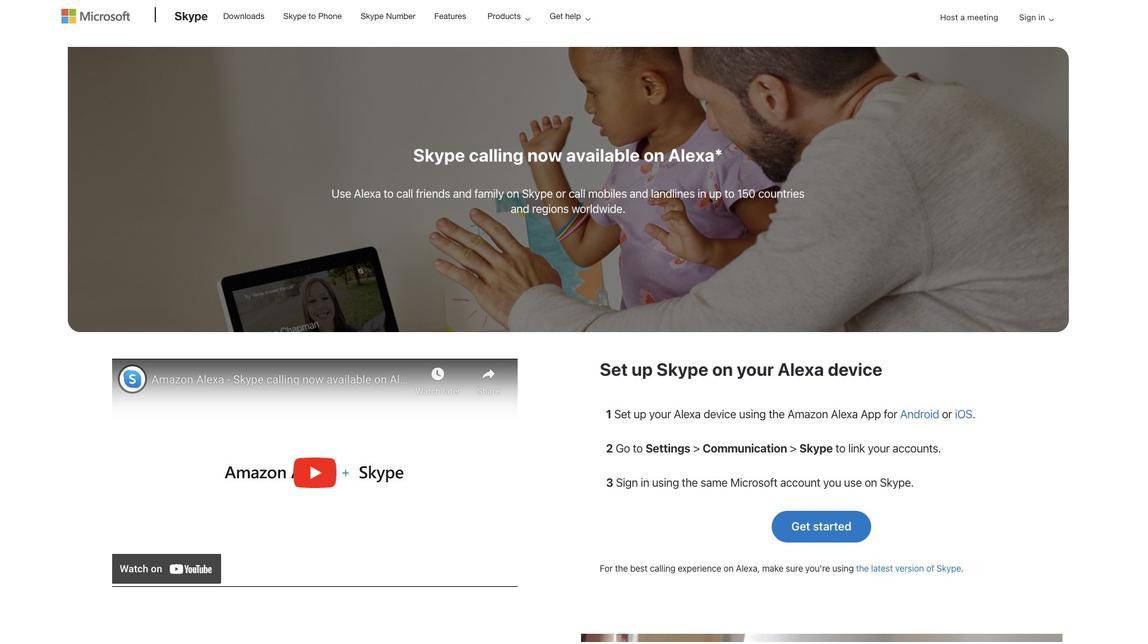 Task type: vqa. For each thing, say whether or not it's contained in the screenshot.
Privacy & Cookies "link"
no



Task type: locate. For each thing, give the bounding box(es) containing it.
on
[[644, 145, 665, 165], [507, 187, 519, 200], [713, 359, 733, 380], [865, 476, 878, 489], [724, 563, 734, 574]]

0 vertical spatial your
[[737, 359, 774, 380]]

0 vertical spatial get
[[550, 11, 563, 21]]

2 go to settings > communication > skype to link your accounts.
[[606, 442, 942, 455]]

sign
[[1020, 12, 1037, 22], [616, 476, 638, 489]]

the left same
[[682, 476, 698, 489]]

alexa right 'use' on the top left
[[354, 187, 381, 200]]

set up skype on your alexa device
[[600, 359, 883, 380]]

in right meeting
[[1039, 12, 1046, 22]]

. right of
[[962, 563, 964, 574]]

0 horizontal spatial >
[[694, 442, 700, 455]]

in
[[1039, 12, 1046, 22], [698, 187, 707, 200], [641, 476, 650, 489]]

device up app on the right of page
[[828, 359, 883, 380]]

1 horizontal spatial calling
[[650, 563, 676, 574]]

settings
[[646, 442, 691, 455]]

the
[[769, 408, 785, 421], [682, 476, 698, 489], [615, 563, 628, 574], [857, 563, 869, 574]]

make
[[763, 563, 784, 574]]

0 horizontal spatial get
[[550, 11, 563, 21]]

for
[[884, 408, 898, 421]]

0 horizontal spatial in
[[641, 476, 650, 489]]

skype link
[[168, 1, 214, 35]]

best
[[630, 563, 648, 574]]

alexa left app on the right of page
[[831, 408, 858, 421]]

get left started on the right bottom of the page
[[792, 520, 811, 533]]

> down 1 set up your alexa device using the amazon alexa app for android or ios .
[[790, 442, 797, 455]]

get help
[[550, 11, 581, 21]]

calling
[[469, 145, 524, 165], [650, 563, 676, 574]]

get for get started
[[792, 520, 811, 533]]

get left help
[[550, 11, 563, 21]]

skype number link
[[355, 1, 422, 31]]

or up 'regions'
[[556, 187, 566, 200]]

1 horizontal spatial >
[[790, 442, 797, 455]]

a
[[961, 12, 965, 22]]

arrow down image
[[1044, 12, 1060, 27]]

skype to phone link
[[278, 1, 348, 31]]

0 vertical spatial or
[[556, 187, 566, 200]]

skype number
[[361, 11, 416, 21]]

get for get help
[[550, 11, 563, 21]]

0 horizontal spatial or
[[556, 187, 566, 200]]

link
[[849, 442, 866, 455]]

your up settings
[[650, 408, 671, 421]]

and
[[453, 187, 472, 200], [630, 187, 649, 200], [511, 202, 530, 216]]

mobiles
[[588, 187, 627, 200]]

1 > from the left
[[694, 442, 700, 455]]

2 vertical spatial your
[[868, 442, 890, 455]]

skype
[[175, 9, 208, 23], [283, 11, 306, 21], [361, 11, 384, 21], [413, 145, 465, 165], [522, 187, 553, 200], [657, 359, 709, 380], [800, 442, 833, 455], [937, 563, 962, 574]]

>
[[694, 442, 700, 455], [790, 442, 797, 455]]

accounts.
[[893, 442, 942, 455]]

amazon
[[788, 408, 829, 421]]

0 horizontal spatial using
[[652, 476, 679, 489]]

in right 'landlines'
[[698, 187, 707, 200]]

host a meeting link
[[931, 1, 1009, 34]]

or inside use alexa to call friends and family on skype or call mobiles and landlines in up to 150 countries and regions worldwide.
[[556, 187, 566, 200]]

0 horizontal spatial your
[[650, 408, 671, 421]]

> right settings
[[694, 442, 700, 455]]

in inside use alexa to call friends and family on skype or call mobiles and landlines in up to 150 countries and regions worldwide.
[[698, 187, 707, 200]]

microsoft
[[731, 476, 778, 489]]

and left family
[[453, 187, 472, 200]]

sign right 3
[[616, 476, 638, 489]]

1 set up your alexa device using the amazon alexa app for android or ios .
[[606, 408, 976, 421]]

set right 1
[[615, 408, 631, 421]]

1 horizontal spatial using
[[739, 408, 766, 421]]

1 horizontal spatial .
[[973, 408, 976, 421]]

2
[[606, 442, 613, 455]]

1 horizontal spatial in
[[698, 187, 707, 200]]

available
[[566, 145, 640, 165]]

the left amazon
[[769, 408, 785, 421]]

set
[[600, 359, 628, 380], [615, 408, 631, 421]]

android
[[901, 408, 940, 421]]

calling up family
[[469, 145, 524, 165]]

1 horizontal spatial sign
[[1020, 12, 1037, 22]]

and right mobiles at top
[[630, 187, 649, 200]]

1 vertical spatial device
[[704, 408, 737, 421]]

your right link
[[868, 442, 890, 455]]

meeting
[[968, 12, 999, 22]]

or left ios on the right bottom
[[943, 408, 953, 421]]

menu bar
[[61, 1, 1076, 67]]

0 horizontal spatial .
[[962, 563, 964, 574]]

phone
[[318, 11, 342, 21]]

call up worldwide.
[[569, 187, 586, 200]]

using up 'communication'
[[739, 408, 766, 421]]

. right the android
[[973, 408, 976, 421]]

alexa,
[[736, 563, 760, 574]]

ios link
[[955, 408, 973, 421]]

1 vertical spatial in
[[698, 187, 707, 200]]

1 horizontal spatial device
[[828, 359, 883, 380]]

sign left arrow down icon
[[1020, 12, 1037, 22]]

0 vertical spatial using
[[739, 408, 766, 421]]

or
[[556, 187, 566, 200], [943, 408, 953, 421]]

for the best calling experience on alexa, make sure you're using the latest version of skype .
[[600, 563, 964, 574]]

2 horizontal spatial in
[[1039, 12, 1046, 22]]

landlines
[[651, 187, 695, 200]]

sign in
[[1020, 12, 1046, 22]]

account
[[781, 476, 821, 489]]

1 vertical spatial up
[[632, 359, 653, 380]]

1 horizontal spatial get
[[792, 520, 811, 533]]

0 vertical spatial up
[[709, 187, 722, 200]]

0 horizontal spatial device
[[704, 408, 737, 421]]

0 vertical spatial in
[[1039, 12, 1046, 22]]

2 vertical spatial using
[[833, 563, 854, 574]]

go
[[616, 442, 630, 455]]

2 horizontal spatial and
[[630, 187, 649, 200]]

call left friends
[[397, 187, 413, 200]]

to
[[309, 11, 316, 21], [384, 187, 394, 200], [725, 187, 735, 200], [633, 442, 643, 455], [836, 442, 846, 455]]

to left link
[[836, 442, 846, 455]]

using
[[739, 408, 766, 421], [652, 476, 679, 489], [833, 563, 854, 574]]

using down settings
[[652, 476, 679, 489]]

get inside dropdown button
[[550, 11, 563, 21]]

alexa*
[[669, 145, 723, 165]]

.
[[973, 408, 976, 421], [962, 563, 964, 574]]

alexa inside use alexa to call friends and family on skype or call mobiles and landlines in up to 150 countries and regions worldwide.
[[354, 187, 381, 200]]

get started link
[[772, 511, 872, 543]]

alexa
[[354, 187, 381, 200], [778, 359, 825, 380], [674, 408, 701, 421], [831, 408, 858, 421]]

your
[[737, 359, 774, 380], [650, 408, 671, 421], [868, 442, 890, 455]]

and left 'regions'
[[511, 202, 530, 216]]

skype calling now available on alexa*
[[413, 145, 723, 165]]

to left friends
[[384, 187, 394, 200]]

using right 'you're'
[[833, 563, 854, 574]]

calling right best
[[650, 563, 676, 574]]

0 horizontal spatial sign
[[616, 476, 638, 489]]

0 vertical spatial sign
[[1020, 12, 1037, 22]]

of
[[927, 563, 935, 574]]

call
[[397, 187, 413, 200], [569, 187, 586, 200]]

device
[[828, 359, 883, 380], [704, 408, 737, 421]]

1 vertical spatial set
[[615, 408, 631, 421]]

downloads
[[223, 11, 265, 21]]

countries
[[759, 187, 805, 200]]

1 horizontal spatial call
[[569, 187, 586, 200]]

2 horizontal spatial using
[[833, 563, 854, 574]]

device up 'communication'
[[704, 408, 737, 421]]

set up 1
[[600, 359, 628, 380]]

get
[[550, 11, 563, 21], [792, 520, 811, 533]]

downloads link
[[218, 1, 270, 31]]

up
[[709, 187, 722, 200], [632, 359, 653, 380], [634, 408, 647, 421]]

1 vertical spatial your
[[650, 408, 671, 421]]

in right 3
[[641, 476, 650, 489]]

alexa up amazon
[[778, 359, 825, 380]]

main content
[[0, 41, 1137, 642]]

android link
[[901, 408, 940, 421]]

call mom alexa image
[[581, 634, 1063, 642]]

1 vertical spatial get
[[792, 520, 811, 533]]

your up 1 set up your alexa device using the amazon alexa app for android or ios .
[[737, 359, 774, 380]]

0 vertical spatial calling
[[469, 145, 524, 165]]

products
[[488, 11, 521, 21]]

0 horizontal spatial call
[[397, 187, 413, 200]]

1 horizontal spatial or
[[943, 408, 953, 421]]



Task type: describe. For each thing, give the bounding box(es) containing it.
use alexa to call friends and family on skype or call mobiles and landlines in up to 150 countries and regions worldwide.
[[332, 187, 805, 216]]

get help button
[[539, 1, 601, 32]]

host
[[941, 12, 959, 22]]

skype inside use alexa to call friends and family on skype or call mobiles and landlines in up to 150 countries and regions worldwide.
[[522, 187, 553, 200]]

now
[[528, 145, 563, 165]]

ios
[[955, 408, 973, 421]]

get started
[[792, 520, 852, 533]]

family
[[475, 187, 504, 200]]

number
[[386, 11, 416, 21]]

use
[[332, 187, 351, 200]]

in inside menu bar
[[1039, 12, 1046, 22]]

help
[[566, 11, 581, 21]]

started
[[814, 520, 852, 533]]

1 vertical spatial calling
[[650, 563, 676, 574]]

products button
[[477, 1, 541, 32]]

you
[[824, 476, 842, 489]]

1 vertical spatial using
[[652, 476, 679, 489]]

same
[[701, 476, 728, 489]]

microsoft image
[[61, 9, 130, 23]]

1 horizontal spatial your
[[737, 359, 774, 380]]

0 horizontal spatial calling
[[469, 145, 524, 165]]

skype to phone
[[283, 11, 342, 21]]

use
[[845, 476, 862, 489]]

sure
[[786, 563, 803, 574]]

1 vertical spatial sign
[[616, 476, 638, 489]]

up inside use alexa to call friends and family on skype or call mobiles and landlines in up to 150 countries and regions worldwide.
[[709, 187, 722, 200]]

2 vertical spatial up
[[634, 408, 647, 421]]

app
[[861, 408, 882, 421]]

3
[[606, 476, 614, 489]]

2 horizontal spatial your
[[868, 442, 890, 455]]

you're
[[806, 563, 830, 574]]

worldwide.
[[572, 202, 626, 216]]

main content containing skype calling now available on alexa*
[[0, 41, 1137, 642]]

for
[[600, 563, 613, 574]]

150
[[738, 187, 756, 200]]

1
[[606, 408, 612, 421]]

experience
[[678, 563, 722, 574]]

2 vertical spatial in
[[641, 476, 650, 489]]

the latest version of skype link
[[857, 563, 962, 574]]

alexa up settings
[[674, 408, 701, 421]]

1 call from the left
[[397, 187, 413, 200]]

to right go
[[633, 442, 643, 455]]

0 horizontal spatial and
[[453, 187, 472, 200]]

features link
[[429, 1, 472, 31]]

1 vertical spatial .
[[962, 563, 964, 574]]

1 horizontal spatial and
[[511, 202, 530, 216]]

0 vertical spatial device
[[828, 359, 883, 380]]

0 vertical spatial .
[[973, 408, 976, 421]]

host a meeting
[[941, 12, 999, 22]]

latest
[[872, 563, 893, 574]]

regions
[[532, 202, 569, 216]]

2 call from the left
[[569, 187, 586, 200]]

to left phone
[[309, 11, 316, 21]]

version
[[896, 563, 924, 574]]

features
[[435, 11, 466, 21]]

1 vertical spatial or
[[943, 408, 953, 421]]

menu bar containing host a meeting
[[61, 1, 1076, 67]]

communication
[[703, 442, 788, 455]]

friends
[[416, 187, 450, 200]]

on inside use alexa to call friends and family on skype or call mobiles and landlines in up to 150 countries and regions worldwide.
[[507, 187, 519, 200]]

the left 'latest' in the bottom right of the page
[[857, 563, 869, 574]]

3 sign in using the same microsoft account you use on skype.
[[606, 476, 914, 489]]

0 vertical spatial set
[[600, 359, 628, 380]]

sign inside sign in link
[[1020, 12, 1037, 22]]

sign in link
[[1010, 1, 1060, 34]]

skype.
[[880, 476, 914, 489]]

the right for
[[615, 563, 628, 574]]

to left 150
[[725, 187, 735, 200]]

2 > from the left
[[790, 442, 797, 455]]



